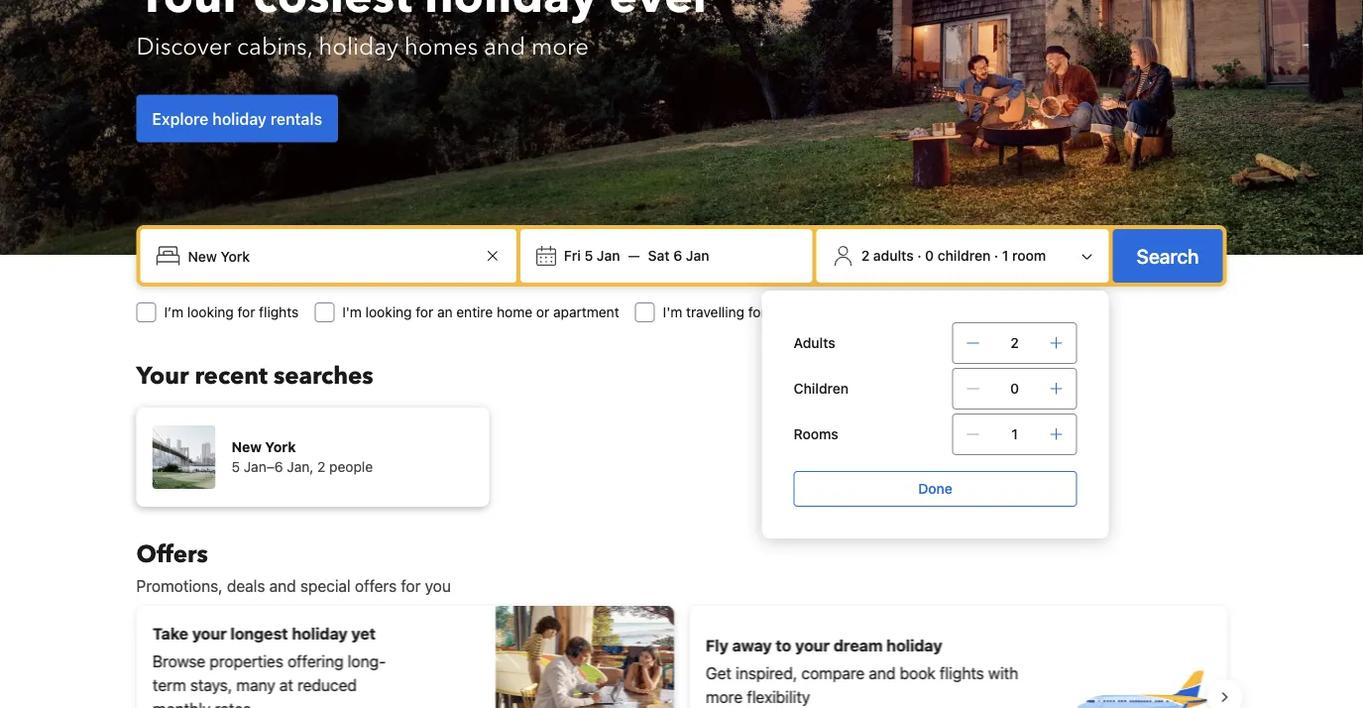 Task type: locate. For each thing, give the bounding box(es) containing it.
i'm left the "travelling"
[[663, 304, 683, 320]]

recent
[[195, 360, 268, 392]]

i'm travelling for work
[[663, 304, 801, 320]]

·
[[918, 247, 922, 264], [995, 247, 999, 264]]

holiday up offering
[[291, 624, 347, 643]]

new
[[232, 439, 262, 455]]

rates.
[[214, 700, 255, 708]]

0 horizontal spatial flights
[[259, 304, 299, 320]]

2 inside button
[[862, 247, 870, 264]]

1 vertical spatial 0
[[1011, 380, 1020, 397]]

region
[[121, 598, 1243, 708]]

1 i'm from the left
[[342, 304, 362, 320]]

1 · from the left
[[918, 247, 922, 264]]

searches
[[274, 360, 374, 392]]

1 vertical spatial and
[[269, 577, 296, 596]]

0 horizontal spatial 2
[[317, 459, 326, 475]]

0 horizontal spatial more
[[532, 31, 589, 63]]

done
[[919, 481, 953, 497]]

jan–6
[[244, 459, 283, 475]]

for for an
[[416, 304, 434, 320]]

rentals
[[271, 109, 322, 128]]

0 horizontal spatial 1
[[1003, 247, 1009, 264]]

2 vertical spatial and
[[869, 664, 896, 683]]

sat
[[648, 247, 670, 264]]

and inside the fly away to your dream holiday get inspired, compare and book flights with more flexibility
[[869, 664, 896, 683]]

1 horizontal spatial looking
[[366, 304, 412, 320]]

and right homes on the top of the page
[[484, 31, 526, 63]]

2 jan from the left
[[686, 247, 710, 264]]

0 vertical spatial 2
[[862, 247, 870, 264]]

for inside offers promotions, deals and special offers for you
[[401, 577, 421, 596]]

for left 'an'
[[416, 304, 434, 320]]

1 horizontal spatial flights
[[940, 664, 984, 683]]

0 vertical spatial 5
[[585, 247, 593, 264]]

your right to
[[795, 636, 830, 655]]

explore holiday rentals link
[[136, 95, 338, 142]]

2 left adults
[[862, 247, 870, 264]]

5 right fri
[[585, 247, 593, 264]]

looking
[[187, 304, 234, 320], [366, 304, 412, 320]]

promotions,
[[136, 577, 223, 596]]

fri 5 jan — sat 6 jan
[[564, 247, 710, 264]]

2 i'm from the left
[[663, 304, 683, 320]]

2 looking from the left
[[366, 304, 412, 320]]

0 vertical spatial more
[[532, 31, 589, 63]]

home
[[497, 304, 533, 320]]

for left 'work'
[[749, 304, 766, 320]]

away
[[732, 636, 772, 655]]

5
[[585, 247, 593, 264], [232, 459, 240, 475]]

i'm for i'm travelling for work
[[663, 304, 683, 320]]

· right 'children'
[[995, 247, 999, 264]]

2
[[862, 247, 870, 264], [1011, 335, 1019, 351], [317, 459, 326, 475]]

2 down room
[[1011, 335, 1019, 351]]

jan
[[597, 247, 620, 264], [686, 247, 710, 264]]

for up your recent searches
[[238, 304, 255, 320]]

for for work
[[749, 304, 766, 320]]

0 horizontal spatial i'm
[[342, 304, 362, 320]]

stays,
[[190, 676, 232, 695]]

2 for 2 adults · 0 children · 1 room
[[862, 247, 870, 264]]

take
[[152, 624, 188, 643]]

1 jan from the left
[[597, 247, 620, 264]]

0 horizontal spatial your
[[192, 624, 226, 643]]

flights up your recent searches
[[259, 304, 299, 320]]

0 vertical spatial and
[[484, 31, 526, 63]]

1 horizontal spatial jan
[[686, 247, 710, 264]]

1 left room
[[1003, 247, 1009, 264]]

1 horizontal spatial i'm
[[663, 304, 683, 320]]

0 horizontal spatial 5
[[232, 459, 240, 475]]

2 adults · 0 children · 1 room button
[[825, 237, 1101, 275]]

fly away to your dream holiday image
[[1073, 628, 1212, 708]]

holiday left rentals
[[212, 109, 267, 128]]

explore holiday rentals
[[152, 109, 322, 128]]

to
[[776, 636, 791, 655]]

long-
[[347, 652, 386, 671]]

1 horizontal spatial your
[[795, 636, 830, 655]]

more
[[532, 31, 589, 63], [706, 688, 743, 707]]

discover
[[136, 31, 231, 63]]

take your longest holiday yet image
[[495, 606, 674, 708]]

Where are you going? field
[[180, 238, 481, 274]]

your
[[192, 624, 226, 643], [795, 636, 830, 655]]

1 horizontal spatial 0
[[1011, 380, 1020, 397]]

1 horizontal spatial and
[[484, 31, 526, 63]]

offers
[[355, 577, 397, 596]]

1 horizontal spatial 2
[[862, 247, 870, 264]]

properties
[[209, 652, 283, 671]]

flights
[[259, 304, 299, 320], [940, 664, 984, 683]]

region containing take your longest holiday yet
[[121, 598, 1243, 708]]

1
[[1003, 247, 1009, 264], [1012, 426, 1018, 442]]

holiday up book
[[886, 636, 942, 655]]

0 horizontal spatial jan
[[597, 247, 620, 264]]

· right adults
[[918, 247, 922, 264]]

1 vertical spatial more
[[706, 688, 743, 707]]

1 looking from the left
[[187, 304, 234, 320]]

1 horizontal spatial more
[[706, 688, 743, 707]]

0
[[926, 247, 934, 264], [1011, 380, 1020, 397]]

1 up done button
[[1012, 426, 1018, 442]]

compare
[[801, 664, 865, 683]]

1 vertical spatial 2
[[1011, 335, 1019, 351]]

offers
[[136, 538, 208, 571]]

and inside offers promotions, deals and special offers for you
[[269, 577, 296, 596]]

term
[[152, 676, 186, 695]]

1 horizontal spatial 1
[[1012, 426, 1018, 442]]

i'm down where are you going? field
[[342, 304, 362, 320]]

search
[[1137, 244, 1200, 267]]

deals
[[227, 577, 265, 596]]

for
[[238, 304, 255, 320], [416, 304, 434, 320], [749, 304, 766, 320], [401, 577, 421, 596]]

jan right 6 at the top of the page
[[686, 247, 710, 264]]

looking right i'm
[[187, 304, 234, 320]]

0 vertical spatial flights
[[259, 304, 299, 320]]

entire
[[457, 304, 493, 320]]

2 vertical spatial 2
[[317, 459, 326, 475]]

many
[[236, 676, 275, 695]]

sat 6 jan button
[[640, 238, 718, 274]]

for left you
[[401, 577, 421, 596]]

2 for 2
[[1011, 335, 1019, 351]]

take your longest holiday yet browse properties offering long- term stays, many at reduced monthly rates.
[[152, 624, 386, 708]]

or
[[537, 304, 550, 320]]

jan,
[[287, 459, 314, 475]]

your right take
[[192, 624, 226, 643]]

adults
[[794, 335, 836, 351]]

your recent searches
[[136, 360, 374, 392]]

1 vertical spatial flights
[[940, 664, 984, 683]]

5 down new
[[232, 459, 240, 475]]

looking left 'an'
[[366, 304, 412, 320]]

2 right jan,
[[317, 459, 326, 475]]

apartment
[[553, 304, 620, 320]]

0 horizontal spatial ·
[[918, 247, 922, 264]]

2 horizontal spatial and
[[869, 664, 896, 683]]

1 horizontal spatial 5
[[585, 247, 593, 264]]

holiday inside the explore holiday rentals link
[[212, 109, 267, 128]]

holiday
[[319, 31, 399, 63], [212, 109, 267, 128], [291, 624, 347, 643], [886, 636, 942, 655]]

2 adults · 0 children · 1 room
[[862, 247, 1047, 264]]

your inside take your longest holiday yet browse properties offering long- term stays, many at reduced monthly rates.
[[192, 624, 226, 643]]

and right deals
[[269, 577, 296, 596]]

children
[[794, 380, 849, 397]]

0 horizontal spatial and
[[269, 577, 296, 596]]

i'm
[[342, 304, 362, 320], [663, 304, 683, 320]]

cabins,
[[237, 31, 313, 63]]

for for flights
[[238, 304, 255, 320]]

0 horizontal spatial 0
[[926, 247, 934, 264]]

and
[[484, 31, 526, 63], [269, 577, 296, 596], [869, 664, 896, 683]]

1 horizontal spatial ·
[[995, 247, 999, 264]]

an
[[437, 304, 453, 320]]

and left book
[[869, 664, 896, 683]]

looking for i'm
[[187, 304, 234, 320]]

flights left with
[[940, 664, 984, 683]]

1 vertical spatial 5
[[232, 459, 240, 475]]

0 vertical spatial 0
[[926, 247, 934, 264]]

0 horizontal spatial looking
[[187, 304, 234, 320]]

jan left — on the left
[[597, 247, 620, 264]]

work
[[770, 304, 801, 320]]

2 horizontal spatial 2
[[1011, 335, 1019, 351]]

0 vertical spatial 1
[[1003, 247, 1009, 264]]



Task type: describe. For each thing, give the bounding box(es) containing it.
i'm
[[164, 304, 184, 320]]

2 inside new york 5 jan–6 jan, 2 people
[[317, 459, 326, 475]]

more inside the fly away to your dream holiday get inspired, compare and book flights with more flexibility
[[706, 688, 743, 707]]

discover cabins, holiday homes and more
[[136, 31, 589, 63]]

holiday left homes on the top of the page
[[319, 31, 399, 63]]

offering
[[287, 652, 343, 671]]

i'm for i'm looking for an entire home or apartment
[[342, 304, 362, 320]]

you
[[425, 577, 451, 596]]

fly away to your dream holiday get inspired, compare and book flights with more flexibility
[[706, 636, 1018, 707]]

looking for i'm
[[366, 304, 412, 320]]

holiday inside take your longest holiday yet browse properties offering long- term stays, many at reduced monthly rates.
[[291, 624, 347, 643]]

flights inside the fly away to your dream holiday get inspired, compare and book flights with more flexibility
[[940, 664, 984, 683]]

i'm looking for an entire home or apartment
[[342, 304, 620, 320]]

room
[[1013, 247, 1047, 264]]

longest
[[230, 624, 288, 643]]

people
[[329, 459, 373, 475]]

done button
[[794, 471, 1078, 507]]

fly
[[706, 636, 728, 655]]

homes
[[404, 31, 478, 63]]

your
[[136, 360, 189, 392]]

6
[[674, 247, 683, 264]]

flexibility
[[747, 688, 810, 707]]

reduced
[[297, 676, 357, 695]]

i'm looking for flights
[[164, 304, 299, 320]]

york
[[265, 439, 296, 455]]

travelling
[[686, 304, 745, 320]]

monthly
[[152, 700, 210, 708]]

holiday inside the fly away to your dream holiday get inspired, compare and book flights with more flexibility
[[886, 636, 942, 655]]

0 inside button
[[926, 247, 934, 264]]

browse
[[152, 652, 205, 671]]

special
[[300, 577, 351, 596]]

fri
[[564, 247, 581, 264]]

at
[[279, 676, 293, 695]]

children
[[938, 247, 991, 264]]

yet
[[351, 624, 375, 643]]

—
[[628, 247, 640, 264]]

2 · from the left
[[995, 247, 999, 264]]

book
[[900, 664, 936, 683]]

1 vertical spatial 1
[[1012, 426, 1018, 442]]

explore
[[152, 109, 209, 128]]

new york 5 jan–6 jan, 2 people
[[232, 439, 373, 475]]

your inside the fly away to your dream holiday get inspired, compare and book flights with more flexibility
[[795, 636, 830, 655]]

rooms
[[794, 426, 839, 442]]

dream
[[833, 636, 883, 655]]

search button
[[1113, 229, 1223, 283]]

inspired,
[[736, 664, 797, 683]]

fri 5 jan button
[[556, 238, 628, 274]]

5 inside new york 5 jan–6 jan, 2 people
[[232, 459, 240, 475]]

offers promotions, deals and special offers for you
[[136, 538, 451, 596]]

1 inside button
[[1003, 247, 1009, 264]]

with
[[988, 664, 1018, 683]]

adults
[[874, 247, 914, 264]]

get
[[706, 664, 731, 683]]



Task type: vqa. For each thing, say whether or not it's contained in the screenshot.
6
yes



